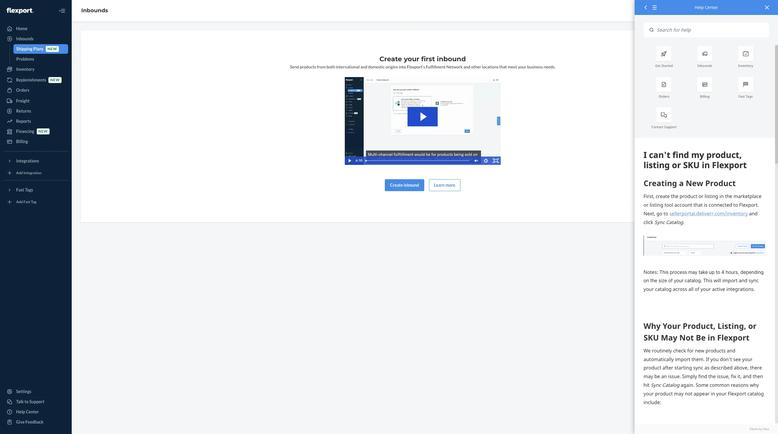 Task type: locate. For each thing, give the bounding box(es) containing it.
started
[[662, 63, 673, 68]]

0 horizontal spatial help center
[[16, 410, 39, 415]]

get started
[[656, 63, 673, 68]]

1 vertical spatial your
[[518, 64, 527, 69]]

add
[[16, 171, 23, 175], [16, 200, 23, 204]]

create inside create your first inbound send products from both international and domestic origins into flexport's fulfillment network and other locations that meet your business needs.
[[380, 55, 402, 63]]

new down the 'reports' link
[[38, 129, 48, 134]]

flexport's
[[407, 64, 425, 69]]

1 vertical spatial fast tags
[[16, 187, 33, 193]]

create inside create inbound button
[[390, 183, 403, 188]]

video element
[[345, 77, 501, 165]]

both
[[327, 64, 335, 69]]

orders
[[16, 88, 29, 93], [659, 94, 670, 99]]

talk to support
[[16, 399, 44, 404]]

0 vertical spatial fast tags
[[739, 94, 753, 99]]

add inside 'link'
[[16, 171, 23, 175]]

network
[[447, 64, 463, 69]]

0 vertical spatial add
[[16, 171, 23, 175]]

billing link
[[4, 137, 68, 146]]

freight link
[[4, 96, 68, 106]]

integration
[[23, 171, 42, 175]]

2 vertical spatial inbounds
[[698, 63, 713, 68]]

0 vertical spatial create
[[380, 55, 402, 63]]

1 horizontal spatial inbounds link
[[81, 7, 108, 14]]

0 vertical spatial tags
[[746, 94, 753, 99]]

needs.
[[544, 64, 556, 69]]

that
[[500, 64, 507, 69]]

0 vertical spatial orders
[[16, 88, 29, 93]]

0 horizontal spatial inbounds link
[[4, 34, 68, 44]]

new
[[48, 47, 57, 51], [50, 78, 60, 82], [38, 129, 48, 134]]

help center
[[695, 4, 718, 10], [16, 410, 39, 415]]

inbound left learn
[[404, 183, 419, 188]]

and left other
[[464, 64, 471, 69]]

0 horizontal spatial your
[[404, 55, 420, 63]]

0 vertical spatial help
[[695, 4, 704, 10]]

1 vertical spatial create
[[390, 183, 403, 188]]

0 horizontal spatial inbound
[[404, 183, 419, 188]]

help
[[695, 4, 704, 10], [16, 410, 25, 415]]

give feedback
[[16, 420, 43, 425]]

0 vertical spatial help center
[[695, 4, 718, 10]]

1 vertical spatial inbound
[[404, 183, 419, 188]]

your
[[404, 55, 420, 63], [518, 64, 527, 69]]

inbound
[[437, 55, 466, 63], [404, 183, 419, 188]]

video thumbnail image
[[345, 77, 501, 165], [345, 77, 501, 165]]

inbounds link
[[81, 7, 108, 14], [4, 34, 68, 44]]

1 horizontal spatial help center
[[695, 4, 718, 10]]

support inside button
[[29, 399, 44, 404]]

1 vertical spatial tags
[[25, 187, 33, 193]]

and
[[361, 64, 367, 69], [464, 64, 471, 69]]

inbound inside button
[[404, 183, 419, 188]]

fast
[[739, 94, 745, 99], [16, 187, 24, 193], [23, 200, 30, 204]]

feedback
[[26, 420, 43, 425]]

1 horizontal spatial fast tags
[[739, 94, 753, 99]]

your right meet
[[518, 64, 527, 69]]

0 horizontal spatial help
[[16, 410, 25, 415]]

from
[[317, 64, 326, 69]]

billing
[[700, 94, 710, 99], [16, 139, 28, 144]]

1 vertical spatial center
[[26, 410, 39, 415]]

and left domestic
[[361, 64, 367, 69]]

1 horizontal spatial and
[[464, 64, 471, 69]]

2 add from the top
[[16, 200, 23, 204]]

1 horizontal spatial your
[[518, 64, 527, 69]]

0 horizontal spatial billing
[[16, 139, 28, 144]]

1 vertical spatial billing
[[16, 139, 28, 144]]

learn more
[[434, 183, 456, 188]]

0 horizontal spatial and
[[361, 64, 367, 69]]

create your first inbound send products from both international and domestic origins into flexport's fulfillment network and other locations that meet your business needs.
[[290, 55, 556, 69]]

center down talk to support on the left of page
[[26, 410, 39, 415]]

0 vertical spatial support
[[665, 125, 677, 129]]

inbound up network
[[437, 55, 466, 63]]

1 horizontal spatial billing
[[700, 94, 710, 99]]

1 vertical spatial orders
[[659, 94, 670, 99]]

shipping plans
[[16, 46, 43, 51]]

1 horizontal spatial inbounds
[[81, 7, 108, 14]]

2 vertical spatial new
[[38, 129, 48, 134]]

elevio by dixa
[[750, 427, 770, 431]]

integrations
[[16, 158, 39, 164]]

0 horizontal spatial tags
[[25, 187, 33, 193]]

inbounds
[[81, 7, 108, 14], [16, 36, 34, 41], [698, 63, 713, 68]]

center up search search box
[[705, 4, 718, 10]]

1 vertical spatial help center
[[16, 410, 39, 415]]

1 vertical spatial inbounds
[[16, 36, 34, 41]]

support
[[665, 125, 677, 129], [29, 399, 44, 404]]

help up search search box
[[695, 4, 704, 10]]

new up orders link
[[50, 78, 60, 82]]

1 horizontal spatial help
[[695, 4, 704, 10]]

help center down to
[[16, 410, 39, 415]]

1 horizontal spatial inbound
[[437, 55, 466, 63]]

2 vertical spatial fast
[[23, 200, 30, 204]]

0 vertical spatial center
[[705, 4, 718, 10]]

fast tags
[[739, 94, 753, 99], [16, 187, 33, 193]]

send
[[290, 64, 299, 69]]

1 vertical spatial new
[[50, 78, 60, 82]]

create inbound
[[390, 183, 419, 188]]

fast tags button
[[4, 185, 68, 195]]

1 horizontal spatial tags
[[746, 94, 753, 99]]

new right plans
[[48, 47, 57, 51]]

create inbound button
[[385, 179, 424, 191]]

home
[[16, 26, 27, 31]]

create
[[380, 55, 402, 63], [390, 183, 403, 188]]

tags
[[746, 94, 753, 99], [25, 187, 33, 193]]

1 horizontal spatial support
[[665, 125, 677, 129]]

dixa
[[763, 427, 770, 431]]

give feedback button
[[4, 418, 68, 427]]

0 horizontal spatial support
[[29, 399, 44, 404]]

your up flexport's at the right
[[404, 55, 420, 63]]

help up give
[[16, 410, 25, 415]]

0 vertical spatial inbound
[[437, 55, 466, 63]]

integrations button
[[4, 156, 68, 166]]

first
[[421, 55, 435, 63]]

support down settings link at left
[[29, 399, 44, 404]]

add left integration
[[16, 171, 23, 175]]

add fast tag
[[16, 200, 36, 204]]

support right contact
[[665, 125, 677, 129]]

help center up search search box
[[695, 4, 718, 10]]

0 vertical spatial billing
[[700, 94, 710, 99]]

1 horizontal spatial orders
[[659, 94, 670, 99]]

new for replenishments
[[50, 78, 60, 82]]

0 horizontal spatial inbounds
[[16, 36, 34, 41]]

reports link
[[4, 117, 68, 126]]

0 vertical spatial inbounds
[[81, 7, 108, 14]]

1 vertical spatial add
[[16, 200, 23, 204]]

inventory
[[739, 63, 754, 68], [16, 67, 34, 72]]

1 vertical spatial help
[[16, 410, 25, 415]]

settings
[[16, 389, 31, 394]]

1 vertical spatial support
[[29, 399, 44, 404]]

into
[[399, 64, 406, 69]]

talk to support button
[[4, 397, 68, 407]]

origins
[[386, 64, 398, 69]]

plans
[[33, 46, 43, 51]]

add left tag
[[16, 200, 23, 204]]

0 horizontal spatial inventory
[[16, 67, 34, 72]]

1 add from the top
[[16, 171, 23, 175]]

center
[[705, 4, 718, 10], [26, 410, 39, 415]]

fast inside dropdown button
[[16, 187, 24, 193]]

0 horizontal spatial fast tags
[[16, 187, 33, 193]]

1 vertical spatial fast
[[16, 187, 24, 193]]

0 vertical spatial new
[[48, 47, 57, 51]]



Task type: vqa. For each thing, say whether or not it's contained in the screenshot.
Search image
no



Task type: describe. For each thing, give the bounding box(es) containing it.
business
[[527, 64, 543, 69]]

returns link
[[4, 106, 68, 116]]

tags inside dropdown button
[[25, 187, 33, 193]]

inventory link
[[4, 65, 68, 74]]

0 vertical spatial inbounds link
[[81, 7, 108, 14]]

get
[[656, 63, 661, 68]]

tag
[[31, 200, 36, 204]]

learn
[[434, 183, 445, 188]]

domestic
[[368, 64, 385, 69]]

add integration link
[[4, 168, 68, 178]]

to
[[25, 399, 29, 404]]

1 vertical spatial inbounds link
[[4, 34, 68, 44]]

create for inbound
[[390, 183, 403, 188]]

close navigation image
[[59, 7, 66, 14]]

1 horizontal spatial center
[[705, 4, 718, 10]]

add integration
[[16, 171, 42, 175]]

1 and from the left
[[361, 64, 367, 69]]

0 horizontal spatial center
[[26, 410, 39, 415]]

add fast tag link
[[4, 197, 68, 207]]

contact support
[[652, 125, 677, 129]]

elevio
[[750, 427, 758, 431]]

settings link
[[4, 387, 68, 397]]

returns
[[16, 109, 31, 114]]

products
[[300, 64, 316, 69]]

more
[[446, 183, 456, 188]]

by
[[759, 427, 763, 431]]

new for financing
[[38, 129, 48, 134]]

reports
[[16, 119, 31, 124]]

create for your
[[380, 55, 402, 63]]

problems link
[[13, 54, 68, 64]]

give
[[16, 420, 25, 425]]

billing inside "link"
[[16, 139, 28, 144]]

home link
[[4, 24, 68, 33]]

orders link
[[4, 86, 68, 95]]

0 vertical spatial your
[[404, 55, 420, 63]]

shipping
[[16, 46, 32, 51]]

elevio by dixa link
[[644, 427, 770, 431]]

replenishments
[[16, 77, 46, 83]]

inventory inside inventory link
[[16, 67, 34, 72]]

0 vertical spatial fast
[[739, 94, 745, 99]]

financing
[[16, 129, 34, 134]]

help center link
[[4, 407, 68, 417]]

2 and from the left
[[464, 64, 471, 69]]

problems
[[16, 57, 34, 62]]

fulfillment
[[426, 64, 446, 69]]

locations
[[482, 64, 499, 69]]

fast tags inside dropdown button
[[16, 187, 33, 193]]

2 horizontal spatial inbounds
[[698, 63, 713, 68]]

new for shipping plans
[[48, 47, 57, 51]]

Search search field
[[654, 22, 770, 37]]

meet
[[508, 64, 517, 69]]

learn more button
[[429, 179, 461, 191]]

inbound inside create your first inbound send products from both international and domestic origins into flexport's fulfillment network and other locations that meet your business needs.
[[437, 55, 466, 63]]

add for add integration
[[16, 171, 23, 175]]

1 horizontal spatial inventory
[[739, 63, 754, 68]]

talk
[[16, 399, 24, 404]]

freight
[[16, 98, 30, 103]]

international
[[336, 64, 360, 69]]

contact
[[652, 125, 664, 129]]

add for add fast tag
[[16, 200, 23, 204]]

other
[[471, 64, 481, 69]]

0 horizontal spatial orders
[[16, 88, 29, 93]]

flexport logo image
[[7, 8, 33, 14]]



